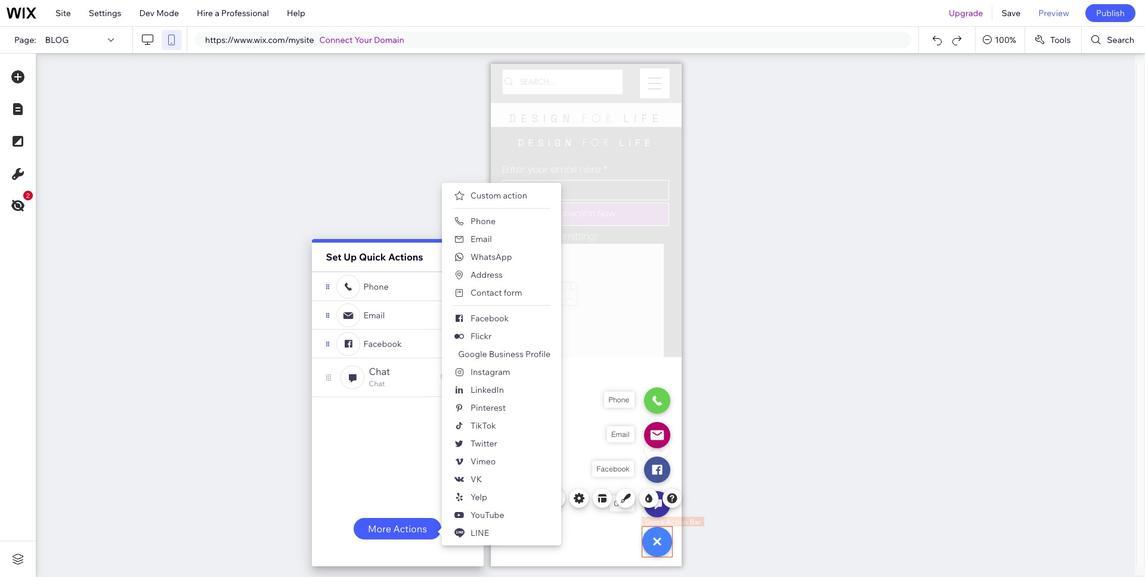 Task type: locate. For each thing, give the bounding box(es) containing it.
preview button
[[1030, 0, 1079, 26]]

0 horizontal spatial up
[[344, 251, 357, 263]]

0 vertical spatial set
[[326, 251, 342, 263]]

0 vertical spatial email
[[471, 234, 492, 245]]

facebook
[[471, 313, 509, 324], [364, 339, 402, 349]]

set up quick actions
[[326, 251, 424, 263], [475, 494, 558, 504]]

1 vertical spatial set
[[475, 494, 489, 504]]

help
[[287, 8, 305, 19]]

0 horizontal spatial quick
[[359, 251, 386, 263]]

0 horizontal spatial email
[[364, 310, 385, 321]]

0 vertical spatial chat
[[369, 366, 390, 378]]

set
[[326, 251, 342, 263], [475, 494, 489, 504]]

0 horizontal spatial set up quick actions
[[326, 251, 424, 263]]

2 vertical spatial actions
[[394, 523, 427, 535]]

2 button
[[5, 191, 33, 218]]

chat chat
[[369, 366, 390, 389]]

publish button
[[1086, 4, 1136, 22]]

0 vertical spatial up
[[344, 251, 357, 263]]

1 vertical spatial actions
[[529, 494, 558, 504]]

preview
[[1039, 8, 1070, 19]]

0 horizontal spatial phone
[[364, 281, 389, 292]]

whatsapp
[[471, 252, 512, 263]]

hire a professional
[[197, 8, 269, 19]]

phone
[[471, 216, 496, 227], [364, 281, 389, 292]]

more actions
[[368, 523, 427, 535]]

up
[[344, 251, 357, 263], [491, 494, 502, 504]]

1 chat from the top
[[369, 366, 390, 378]]

save button
[[993, 0, 1030, 26]]

1 vertical spatial phone
[[364, 281, 389, 292]]

settings
[[89, 8, 121, 19]]

facebook up 'flickr' on the left bottom
[[471, 313, 509, 324]]

chat
[[369, 366, 390, 378], [369, 380, 385, 389]]

0 horizontal spatial set
[[326, 251, 342, 263]]

dev mode
[[139, 8, 179, 19]]

1 horizontal spatial quick
[[504, 494, 527, 504]]

1 horizontal spatial up
[[491, 494, 502, 504]]

profile
[[526, 349, 551, 360]]

1 vertical spatial chat
[[369, 380, 385, 389]]

quick
[[359, 251, 386, 263], [504, 494, 527, 504]]

line
[[471, 528, 490, 539]]

tools button
[[1026, 27, 1082, 53]]

your
[[355, 35, 372, 45]]

2 chat from the top
[[369, 380, 385, 389]]

1 horizontal spatial set up quick actions
[[475, 494, 558, 504]]

facebook up chat chat
[[364, 339, 402, 349]]

1 vertical spatial email
[[364, 310, 385, 321]]

0 vertical spatial set up quick actions
[[326, 251, 424, 263]]

email
[[471, 234, 492, 245], [364, 310, 385, 321]]

upgrade
[[950, 8, 984, 19]]

site
[[56, 8, 71, 19]]

instagram
[[471, 367, 511, 378]]

0 horizontal spatial facebook
[[364, 339, 402, 349]]

https://www.wix.com/mysite
[[205, 35, 314, 45]]

more
[[368, 523, 392, 535]]

form
[[504, 288, 523, 298]]

https://www.wix.com/mysite connect your domain
[[205, 35, 404, 45]]

actions
[[388, 251, 424, 263], [529, 494, 558, 504], [394, 523, 427, 535]]

1 vertical spatial facebook
[[364, 339, 402, 349]]

100% button
[[977, 27, 1025, 53]]

custom
[[471, 190, 502, 201]]

1 horizontal spatial email
[[471, 234, 492, 245]]

1 horizontal spatial facebook
[[471, 313, 509, 324]]

blog
[[45, 35, 69, 45]]

0 vertical spatial phone
[[471, 216, 496, 227]]



Task type: vqa. For each thing, say whether or not it's contained in the screenshot.
Reviews
no



Task type: describe. For each thing, give the bounding box(es) containing it.
0 vertical spatial facebook
[[471, 313, 509, 324]]

business
[[489, 349, 524, 360]]

linkedin
[[471, 385, 504, 396]]

twitter
[[471, 439, 498, 449]]

contact form
[[471, 288, 523, 298]]

a
[[215, 8, 220, 19]]

chat inside chat chat
[[369, 380, 385, 389]]

actions inside more actions button
[[394, 523, 427, 535]]

mode
[[156, 8, 179, 19]]

publish
[[1097, 8, 1126, 19]]

tiktok
[[471, 421, 496, 432]]

yelp
[[471, 492, 488, 503]]

action
[[503, 190, 528, 201]]

more actions button
[[354, 519, 442, 540]]

1 horizontal spatial phone
[[471, 216, 496, 227]]

search
[[1108, 35, 1135, 45]]

0 vertical spatial quick
[[359, 251, 386, 263]]

contact
[[471, 288, 502, 298]]

google business profile
[[459, 349, 551, 360]]

0 vertical spatial actions
[[388, 251, 424, 263]]

pinterest
[[471, 403, 506, 414]]

2
[[26, 192, 30, 199]]

google
[[459, 349, 487, 360]]

vimeo
[[471, 457, 496, 467]]

1 vertical spatial up
[[491, 494, 502, 504]]

flickr
[[471, 331, 492, 342]]

connect
[[320, 35, 353, 45]]

dev
[[139, 8, 155, 19]]

hire
[[197, 8, 213, 19]]

tools
[[1051, 35, 1072, 45]]

search button
[[1083, 27, 1146, 53]]

1 horizontal spatial set
[[475, 494, 489, 504]]

1 vertical spatial quick
[[504, 494, 527, 504]]

professional
[[221, 8, 269, 19]]

youtube
[[471, 510, 505, 521]]

domain
[[374, 35, 404, 45]]

1 vertical spatial set up quick actions
[[475, 494, 558, 504]]

vk
[[471, 474, 482, 485]]

save
[[1002, 8, 1021, 19]]

custom action
[[471, 190, 528, 201]]

100%
[[996, 35, 1017, 45]]

address
[[471, 270, 503, 281]]



